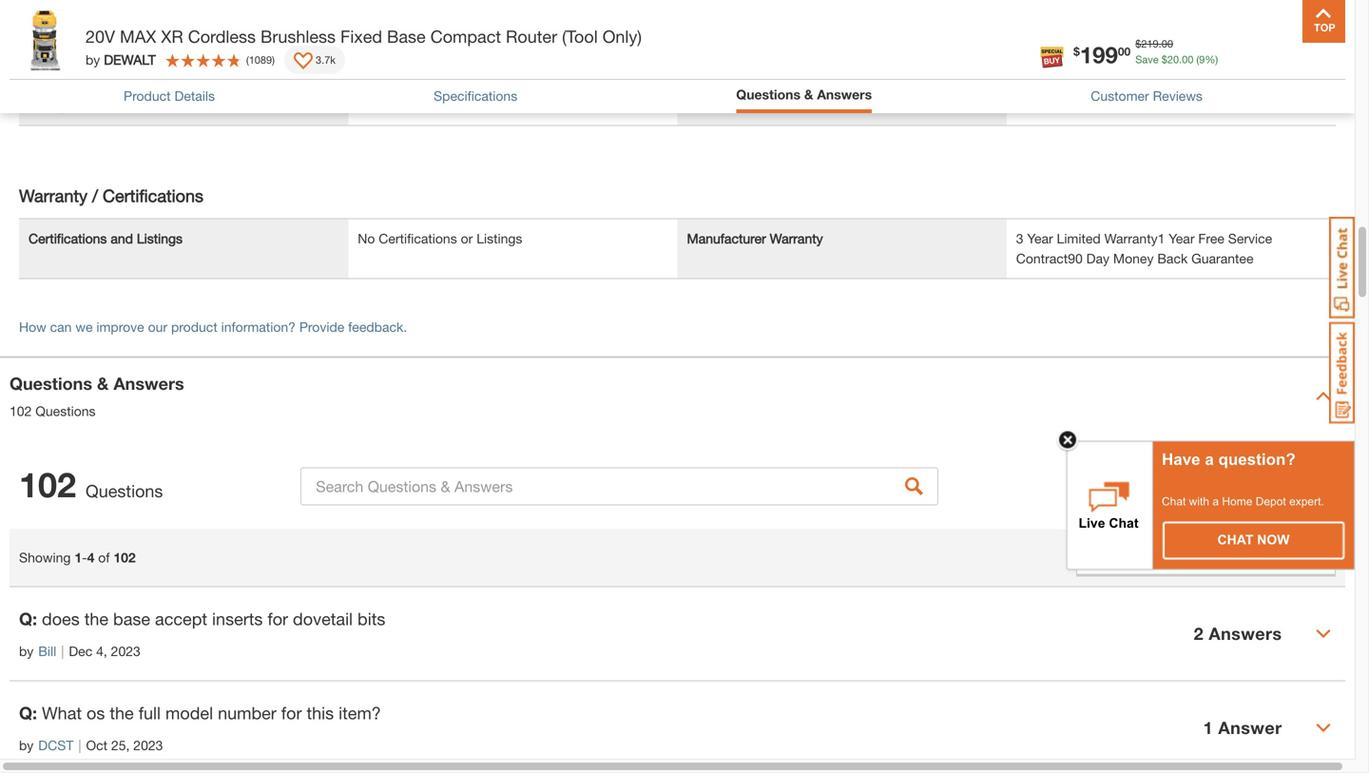 Task type: vqa. For each thing, say whether or not it's contained in the screenshot.
A related to Ask
yes



Task type: describe. For each thing, give the bounding box(es) containing it.
power
[[1016, 57, 1054, 73]]

0 horizontal spatial .
[[1159, 38, 1162, 50]]

bill button
[[38, 641, 56, 661]]

0 vertical spatial by
[[86, 52, 100, 68]]

service
[[1228, 230, 1272, 246]]

1 answer
[[1203, 717, 1282, 738]]

20v max xr cordless brushless fixed base compact router (tool only)
[[86, 26, 642, 47]]

customer reviews
[[1091, 88, 1203, 104]]

(tool
[[562, 26, 598, 47]]

1 vertical spatial the
[[110, 702, 134, 723]]

2 listings from the left
[[477, 230, 522, 246]]

power tool
[[1016, 57, 1082, 73]]

102 inside the questions & answers 102 questions
[[10, 403, 32, 419]]

3.7k
[[316, 53, 336, 66]]

3 year limited warranty1 year free service contract90 day money back guarantee
[[1016, 230, 1272, 266]]

now
[[1257, 532, 1290, 547]]

returnable
[[29, 17, 94, 33]]

certifications and listings
[[29, 230, 183, 246]]

1 listings from the left
[[137, 230, 183, 246]]

q: does the base accept inserts for dovetail bits
[[19, 608, 385, 629]]

0 horizontal spatial day
[[378, 17, 401, 33]]

with
[[1189, 495, 1209, 508]]

accept
[[155, 608, 207, 629]]

$ 219 . 00 save $ 20 . 00 ( 9 %)
[[1135, 38, 1218, 66]]

1 inside questions element
[[1203, 717, 1213, 738]]

router
[[506, 26, 557, 47]]

ask
[[1144, 476, 1175, 496]]

1 vertical spatial for
[[281, 702, 302, 723]]

inserts
[[212, 608, 263, 629]]

v
[[376, 97, 384, 113]]

102 questions
[[19, 464, 163, 505]]

how can we improve our product information? provide feedback. link
[[19, 319, 407, 334]]

2 answers
[[1194, 623, 1282, 643]]

4
[[87, 549, 94, 565]]

2
[[1194, 623, 1204, 643]]

model
[[165, 702, 213, 723]]

20 v
[[358, 97, 384, 113]]

1 vertical spatial 20
[[358, 97, 373, 113]]

compact
[[430, 26, 501, 47]]

3
[[1016, 230, 1024, 246]]

questions inside 102 questions
[[86, 480, 163, 501]]

& for questions & answers 102 questions
[[97, 373, 109, 393]]

answer
[[1218, 717, 1282, 738]]

dewalt
[[104, 52, 156, 68]]

and
[[111, 230, 133, 246]]

| for does
[[61, 643, 64, 659]]

q: for q: what os the full model number for this item?
[[19, 702, 37, 723]]

question
[[1194, 476, 1268, 496]]

top button
[[1303, 0, 1345, 43]]

questions & answers 102 questions
[[10, 373, 184, 419]]

by bill | dec 4, 2023
[[19, 643, 141, 659]]

by for what
[[19, 737, 34, 753]]

this
[[307, 702, 334, 723]]

3.7k button
[[284, 46, 345, 74]]

25,
[[111, 737, 130, 753]]

219
[[1141, 38, 1159, 50]]

bits
[[358, 608, 385, 629]]

0 vertical spatial for
[[268, 608, 288, 629]]

2 ( from the left
[[246, 53, 249, 66]]

back
[[1157, 250, 1188, 266]]

questions & answers
[[736, 87, 872, 102]]

2023 for the
[[133, 737, 163, 753]]

day inside 3 year limited warranty1 year free service contract90 day money back guarantee
[[1086, 250, 1110, 266]]

voltage
[[29, 97, 73, 113]]

2023 for base
[[111, 643, 141, 659]]

199
[[1080, 41, 1118, 68]]

dec
[[69, 643, 92, 659]]

( inside $ 219 . 00 save $ 20 . 00 ( 9 %)
[[1197, 53, 1199, 66]]

question?
[[1218, 450, 1296, 468]]

specifications
[[434, 88, 517, 104]]

caret image
[[1316, 720, 1331, 735]]

1089
[[249, 53, 272, 66]]

1 tool from the left
[[29, 57, 53, 73]]

xr
[[161, 26, 183, 47]]

( 1089 )
[[246, 53, 275, 66]]

can
[[50, 319, 72, 334]]

manufacturer warranty
[[687, 230, 823, 246]]

number
[[218, 702, 276, 723]]

$ for 219
[[1135, 38, 1141, 50]]

does
[[42, 608, 80, 629]]

2 tool from the left
[[1058, 57, 1082, 73]]

2 horizontal spatial $
[[1162, 53, 1167, 66]]

fixed
[[340, 26, 382, 47]]

0 vertical spatial warranty
[[19, 185, 87, 206]]

%)
[[1205, 53, 1218, 66]]

q: what os the full model number for this item?
[[19, 702, 381, 723]]

home
[[1222, 495, 1253, 508]]

(v)
[[76, 97, 91, 113]]

expert.
[[1289, 495, 1324, 508]]

0 vertical spatial 1
[[74, 549, 82, 565]]

voltage (v)
[[29, 97, 91, 113]]

Search Questions & Answers text field
[[301, 467, 939, 505]]

only|
[[57, 57, 87, 73]]

by dewalt
[[86, 52, 156, 68]]

$ for 199
[[1074, 45, 1080, 58]]



Task type: locate. For each thing, give the bounding box(es) containing it.
0 horizontal spatial tool
[[29, 57, 53, 73]]

| left oct
[[78, 737, 81, 753]]

1 horizontal spatial .
[[1179, 53, 1182, 66]]

full
[[139, 702, 161, 723]]

. left 9
[[1179, 53, 1182, 66]]

0 vertical spatial .
[[1159, 38, 1162, 50]]

caret image
[[1316, 388, 1331, 403], [1316, 626, 1331, 641]]

product
[[124, 88, 171, 104]]

display image
[[294, 52, 313, 71]]

dcst
[[38, 737, 74, 753]]

1 vertical spatial .
[[1179, 53, 1182, 66]]

ask a question button
[[1076, 467, 1336, 505]]

00 left save
[[1118, 45, 1131, 58]]

102
[[10, 403, 32, 419], [19, 464, 76, 505], [113, 549, 136, 565]]

manufacturer
[[687, 230, 766, 246]]

contract90
[[1016, 250, 1083, 266]]

0 vertical spatial 2023
[[111, 643, 141, 659]]

the
[[84, 608, 108, 629], [110, 702, 134, 723]]

/
[[92, 185, 98, 206]]

warranty
[[19, 185, 87, 206], [770, 230, 823, 246]]

by left bill
[[19, 643, 34, 659]]

1 vertical spatial day
[[1086, 250, 1110, 266]]

2 horizontal spatial answers
[[1209, 623, 1282, 643]]

oct
[[86, 737, 108, 753]]

caret image for 2 answers
[[1316, 626, 1331, 641]]

listings right or
[[477, 230, 522, 246]]

90-day
[[358, 17, 401, 33]]

102 up 'showing'
[[19, 464, 76, 505]]

q: for q: does the base accept inserts for dovetail bits
[[19, 608, 37, 629]]

limited
[[1057, 230, 1101, 246]]

product image image
[[14, 10, 76, 71]]

2023 right 4,
[[111, 643, 141, 659]]

1 left the answer in the right bottom of the page
[[1203, 717, 1213, 738]]

0 vertical spatial |
[[61, 643, 64, 659]]

90-
[[358, 17, 378, 33]]

1
[[74, 549, 82, 565], [1203, 717, 1213, 738]]

the right os
[[110, 702, 134, 723]]

showing
[[19, 549, 71, 565]]

102 right of
[[113, 549, 136, 565]]

by for does
[[19, 643, 34, 659]]

no
[[358, 230, 375, 246]]

by down 20v
[[86, 52, 100, 68]]

0 horizontal spatial year
[[1027, 230, 1053, 246]]

1 horizontal spatial year
[[1169, 230, 1195, 246]]

item?
[[339, 702, 381, 723]]

answers inside questions element
[[1209, 623, 1282, 643]]

a right 'ask'
[[1180, 476, 1190, 496]]

0 vertical spatial answers
[[817, 87, 872, 102]]

answers for questions & answers
[[817, 87, 872, 102]]

1 year from the left
[[1027, 230, 1053, 246]]

&
[[804, 87, 813, 102], [97, 373, 109, 393]]

we
[[75, 319, 93, 334]]

base
[[113, 608, 150, 629]]

1 ( from the left
[[1197, 53, 1199, 66]]

1 horizontal spatial warranty
[[770, 230, 823, 246]]

1 horizontal spatial 1
[[1203, 717, 1213, 738]]

by left the dcst
[[19, 737, 34, 753]]

1 vertical spatial warranty
[[770, 230, 823, 246]]

a up ask a question
[[1205, 450, 1214, 468]]

certifications down /
[[29, 230, 107, 246]]

4,
[[96, 643, 107, 659]]

1 vertical spatial q:
[[19, 702, 37, 723]]

by dcst | oct 25, 2023
[[19, 737, 163, 753]]

1 vertical spatial caret image
[[1316, 626, 1331, 641]]

.
[[1159, 38, 1162, 50], [1179, 53, 1182, 66]]

1 vertical spatial by
[[19, 643, 34, 659]]

0 horizontal spatial &
[[97, 373, 109, 393]]

20 inside $ 219 . 00 save $ 20 . 00 ( 9 %)
[[1167, 53, 1179, 66]]

00 inside $ 199 00
[[1118, 45, 1131, 58]]

certifications left or
[[379, 230, 457, 246]]

information?
[[221, 319, 296, 334]]

20 right save
[[1167, 53, 1179, 66]]

certifications up and
[[103, 185, 203, 206]]

0 horizontal spatial 20
[[358, 97, 373, 113]]

of
[[98, 549, 110, 565]]

1 caret image from the top
[[1316, 388, 1331, 403]]

1 horizontal spatial tool
[[1058, 57, 1082, 73]]

1 horizontal spatial 20
[[1167, 53, 1179, 66]]

1 horizontal spatial answers
[[817, 87, 872, 102]]

1 horizontal spatial day
[[1086, 250, 1110, 266]]

depot
[[1256, 495, 1286, 508]]

chat now link
[[1164, 522, 1343, 559]]

1 left 4
[[74, 549, 82, 565]]

a inside button
[[1180, 476, 1190, 496]]

)
[[272, 53, 275, 66]]

listings right and
[[137, 230, 183, 246]]

caret image inside questions element
[[1316, 626, 1331, 641]]

1 horizontal spatial listings
[[477, 230, 522, 246]]

1 vertical spatial &
[[97, 373, 109, 393]]

$ inside $ 199 00
[[1074, 45, 1080, 58]]

guarantee
[[1191, 250, 1254, 266]]

dovetail
[[293, 608, 353, 629]]

0 horizontal spatial $
[[1074, 45, 1080, 58]]

bill
[[38, 643, 56, 659]]

chat now
[[1218, 532, 1290, 547]]

( left ")" at the top left
[[246, 53, 249, 66]]

& inside the questions & answers 102 questions
[[97, 373, 109, 393]]

dcst button
[[38, 735, 74, 755]]

tool right power
[[1058, 57, 1082, 73]]

0 vertical spatial the
[[84, 608, 108, 629]]

how
[[19, 319, 46, 334]]

for left this
[[281, 702, 302, 723]]

0 vertical spatial 20
[[1167, 53, 1179, 66]]

tool only| kit
[[29, 57, 106, 73]]

1 vertical spatial answers
[[113, 373, 184, 393]]

20 left v
[[358, 97, 373, 113]]

year up back in the right of the page
[[1169, 230, 1195, 246]]

1 vertical spatial |
[[78, 737, 81, 753]]

product details
[[124, 88, 215, 104]]

2 year from the left
[[1169, 230, 1195, 246]]

money
[[1113, 250, 1154, 266]]

questions
[[736, 87, 801, 102], [10, 373, 92, 393], [35, 403, 96, 419], [86, 480, 163, 501]]

0 horizontal spatial (
[[246, 53, 249, 66]]

20
[[1167, 53, 1179, 66], [358, 97, 373, 113]]

warranty right manufacturer
[[770, 230, 823, 246]]

$ right save
[[1162, 53, 1167, 66]]

the up 4,
[[84, 608, 108, 629]]

9
[[1199, 53, 1205, 66]]

00
[[1162, 38, 1173, 50], [1118, 45, 1131, 58], [1182, 53, 1194, 66]]

1 horizontal spatial &
[[804, 87, 813, 102]]

warranty left /
[[19, 185, 87, 206]]

what
[[42, 702, 82, 723]]

improve
[[96, 319, 144, 334]]

a for have
[[1205, 450, 1214, 468]]

q: left what
[[19, 702, 37, 723]]

2023 right 25,
[[133, 737, 163, 753]]

for
[[268, 608, 288, 629], [281, 702, 302, 723]]

for right the inserts
[[268, 608, 288, 629]]

customer
[[1091, 88, 1149, 104]]

a for ask
[[1180, 476, 1190, 496]]

year
[[1027, 230, 1053, 246], [1169, 230, 1195, 246]]

kit
[[90, 57, 106, 73]]

free
[[1198, 230, 1225, 246]]

0 horizontal spatial the
[[84, 608, 108, 629]]

0 vertical spatial 102
[[10, 403, 32, 419]]

2 vertical spatial answers
[[1209, 623, 1282, 643]]

tool left only|
[[29, 57, 53, 73]]

only)
[[603, 26, 642, 47]]

save
[[1135, 53, 1159, 66]]

0 vertical spatial caret image
[[1316, 388, 1331, 403]]

0 horizontal spatial 00
[[1118, 45, 1131, 58]]

0 horizontal spatial |
[[61, 643, 64, 659]]

how can we improve our product information? provide feedback.
[[19, 319, 407, 334]]

have a question?
[[1162, 450, 1296, 468]]

( left %)
[[1197, 53, 1199, 66]]

q: left does
[[19, 608, 37, 629]]

reviews
[[1153, 88, 1203, 104]]

1 vertical spatial 2023
[[133, 737, 163, 753]]

specifications button
[[434, 86, 517, 106], [434, 86, 517, 106]]

00 right "219"
[[1162, 38, 1173, 50]]

cordless
[[188, 26, 256, 47]]

certifications
[[103, 185, 203, 206], [29, 230, 107, 246], [379, 230, 457, 246]]

year right 3
[[1027, 230, 1053, 246]]

ask a question
[[1144, 476, 1268, 496]]

or
[[461, 230, 473, 246]]

1 horizontal spatial the
[[110, 702, 134, 723]]

1 horizontal spatial 00
[[1162, 38, 1173, 50]]

questions element
[[10, 586, 1345, 773]]

0 vertical spatial day
[[378, 17, 401, 33]]

2 vertical spatial by
[[19, 737, 34, 753]]

2 caret image from the top
[[1316, 626, 1331, 641]]

. up customer reviews
[[1159, 38, 1162, 50]]

live chat image
[[1329, 217, 1355, 319]]

1 horizontal spatial (
[[1197, 53, 1199, 66]]

$ up save
[[1135, 38, 1141, 50]]

0 horizontal spatial listings
[[137, 230, 183, 246]]

questions & answers button
[[736, 85, 872, 108], [736, 85, 872, 105]]

| right bill
[[61, 643, 64, 659]]

no certifications or listings
[[358, 230, 522, 246]]

& for questions & answers
[[804, 87, 813, 102]]

00 left 9
[[1182, 53, 1194, 66]]

20v
[[86, 26, 115, 47]]

max
[[120, 26, 156, 47]]

102 down how
[[10, 403, 32, 419]]

| for what
[[78, 737, 81, 753]]

$
[[1135, 38, 1141, 50], [1074, 45, 1080, 58], [1162, 53, 1167, 66]]

2 horizontal spatial 00
[[1182, 53, 1194, 66]]

base
[[387, 26, 426, 47]]

$ right power
[[1074, 45, 1080, 58]]

warranty / certifications
[[19, 185, 203, 206]]

our
[[148, 319, 167, 334]]

2 vertical spatial 102
[[113, 549, 136, 565]]

1 vertical spatial 102
[[19, 464, 76, 505]]

chat
[[1162, 495, 1186, 508]]

2 q: from the top
[[19, 702, 37, 723]]

answers for questions & answers 102 questions
[[113, 373, 184, 393]]

customer reviews button
[[1091, 86, 1203, 106], [1091, 86, 1203, 106]]

0 horizontal spatial warranty
[[19, 185, 87, 206]]

1 horizontal spatial $
[[1135, 38, 1141, 50]]

caret image for 102
[[1316, 388, 1331, 403]]

a right with
[[1213, 495, 1219, 508]]

1 q: from the top
[[19, 608, 37, 629]]

1 horizontal spatial |
[[78, 737, 81, 753]]

warranty1
[[1104, 230, 1165, 246]]

chat
[[1218, 532, 1254, 547]]

0 horizontal spatial answers
[[113, 373, 184, 393]]

by
[[86, 52, 100, 68], [19, 643, 34, 659], [19, 737, 34, 753]]

0 vertical spatial &
[[804, 87, 813, 102]]

feedback link image
[[1329, 321, 1355, 424]]

0 horizontal spatial 1
[[74, 549, 82, 565]]

1 vertical spatial 1
[[1203, 717, 1213, 738]]

answers inside the questions & answers 102 questions
[[113, 373, 184, 393]]

0 vertical spatial q:
[[19, 608, 37, 629]]



